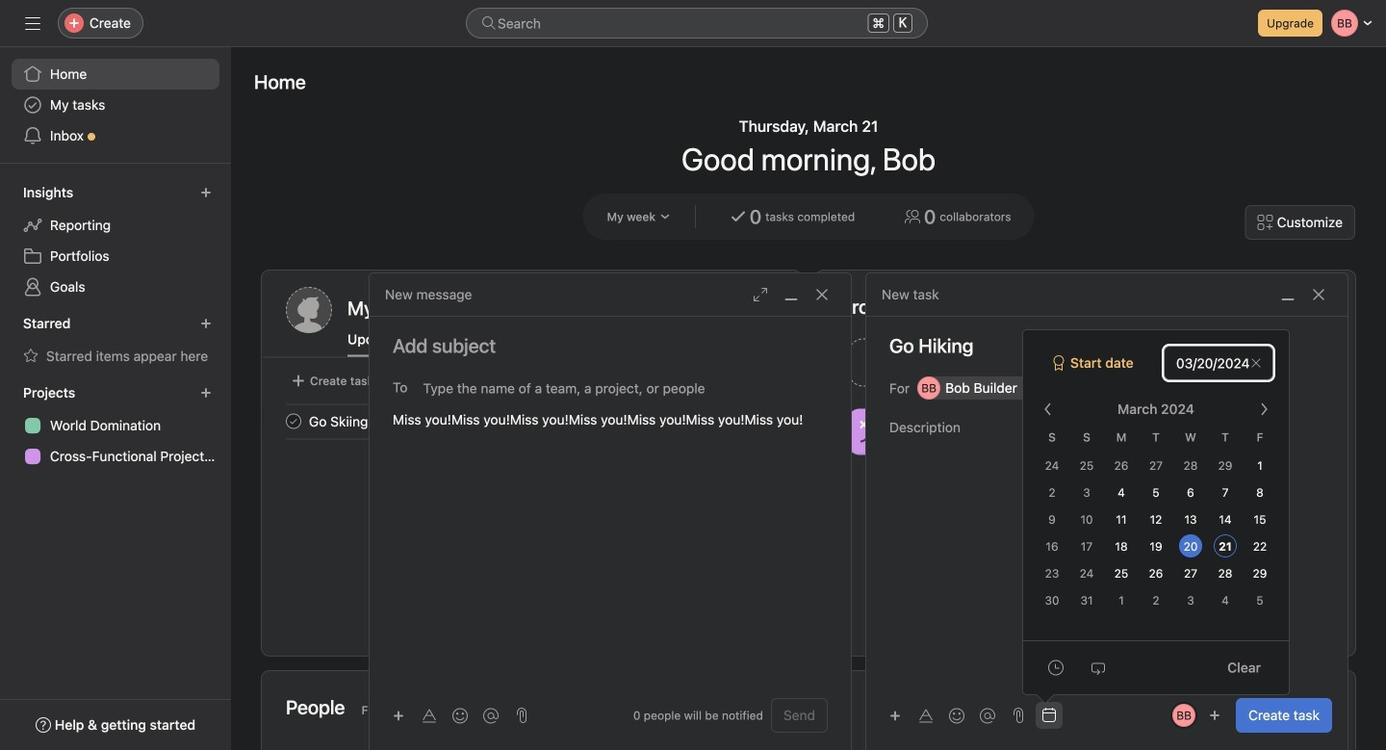 Task type: describe. For each thing, give the bounding box(es) containing it.
new project or portfolio image
[[200, 387, 212, 399]]

starred element
[[0, 306, 231, 376]]

emoji image
[[453, 708, 468, 724]]

0 vertical spatial list item
[[841, 333, 1087, 392]]

add items to starred image
[[200, 318, 212, 329]]

minimize image
[[784, 287, 799, 302]]

new insights image
[[200, 187, 212, 198]]

1 dialog from the left
[[370, 274, 851, 750]]

Mark complete checkbox
[[282, 410, 305, 433]]

add profile photo image
[[286, 287, 332, 333]]

line_and_symbols image
[[860, 420, 883, 443]]

add or remove collaborators from this task image
[[1210, 710, 1221, 721]]

global element
[[0, 47, 231, 163]]

set to repeat image
[[1091, 660, 1107, 676]]

formatting image
[[422, 708, 437, 724]]

previous month image
[[1041, 402, 1056, 417]]

insights element
[[0, 175, 231, 306]]

toolbar for second dialog from the left
[[882, 702, 1005, 729]]

0 horizontal spatial list item
[[263, 404, 801, 439]]

insert an object image for toolbar associated with first dialog from left
[[393, 710, 404, 722]]

clear due date image
[[1251, 357, 1263, 369]]

mark complete image
[[282, 410, 305, 433]]

Add subject text field
[[370, 332, 851, 359]]



Task type: vqa. For each thing, say whether or not it's contained in the screenshot.
Brad Klo on the right bottom of the page
no



Task type: locate. For each thing, give the bounding box(es) containing it.
next month image
[[1257, 402, 1272, 417]]

insert an object image
[[393, 710, 404, 722], [890, 710, 901, 722]]

insert an object image for toolbar for second dialog from the left
[[890, 710, 901, 722]]

2 toolbar from the left
[[882, 702, 1005, 729]]

expand popout to full screen image
[[753, 287, 768, 302]]

minimize image
[[1281, 287, 1296, 302]]

hide sidebar image
[[25, 15, 40, 31]]

toolbar for first dialog from left
[[385, 702, 508, 729]]

projects element
[[0, 376, 231, 476]]

rocket image
[[1106, 351, 1129, 374]]

2 close image from the left
[[1312, 287, 1327, 302]]

Task name text field
[[867, 332, 1348, 359]]

1 toolbar from the left
[[385, 702, 508, 729]]

1 close image from the left
[[815, 287, 830, 302]]

1 horizontal spatial dialog
[[867, 274, 1348, 750]]

2 insert an object image from the left
[[890, 710, 901, 722]]

0 horizontal spatial dialog
[[370, 274, 851, 750]]

at mention image
[[483, 708, 499, 724]]

1 horizontal spatial list item
[[841, 333, 1087, 392]]

insert an object image left formatting icon
[[393, 710, 404, 722]]

0 horizontal spatial close image
[[815, 287, 830, 302]]

0 horizontal spatial insert an object image
[[393, 710, 404, 722]]

1 vertical spatial list item
[[263, 404, 801, 439]]

2 dialog from the left
[[867, 274, 1348, 750]]

1 insert an object image from the left
[[393, 710, 404, 722]]

close image right minimize icon
[[1312, 287, 1327, 302]]

Type the name of a team, a project, or people text field
[[423, 377, 818, 400]]

close image
[[815, 287, 830, 302], [1312, 287, 1327, 302]]

at mention image
[[980, 708, 996, 724]]

1 horizontal spatial toolbar
[[882, 702, 1005, 729]]

add time image
[[1049, 660, 1064, 676]]

close image right minimize image
[[815, 287, 830, 302]]

None field
[[466, 8, 928, 39]]

1 horizontal spatial insert an object image
[[890, 710, 901, 722]]

0 horizontal spatial toolbar
[[385, 702, 508, 729]]

1 horizontal spatial close image
[[1312, 287, 1327, 302]]

dialog
[[370, 274, 851, 750], [867, 274, 1348, 750]]

select due date image
[[1042, 708, 1057, 723]]

Search tasks, projects, and more text field
[[466, 8, 928, 39]]

toolbar
[[385, 702, 508, 729], [882, 702, 1005, 729]]

insert an object image left at mention icon
[[890, 710, 901, 722]]

Due date text field
[[1164, 346, 1274, 380]]

list item
[[841, 333, 1087, 392], [263, 404, 801, 439]]



